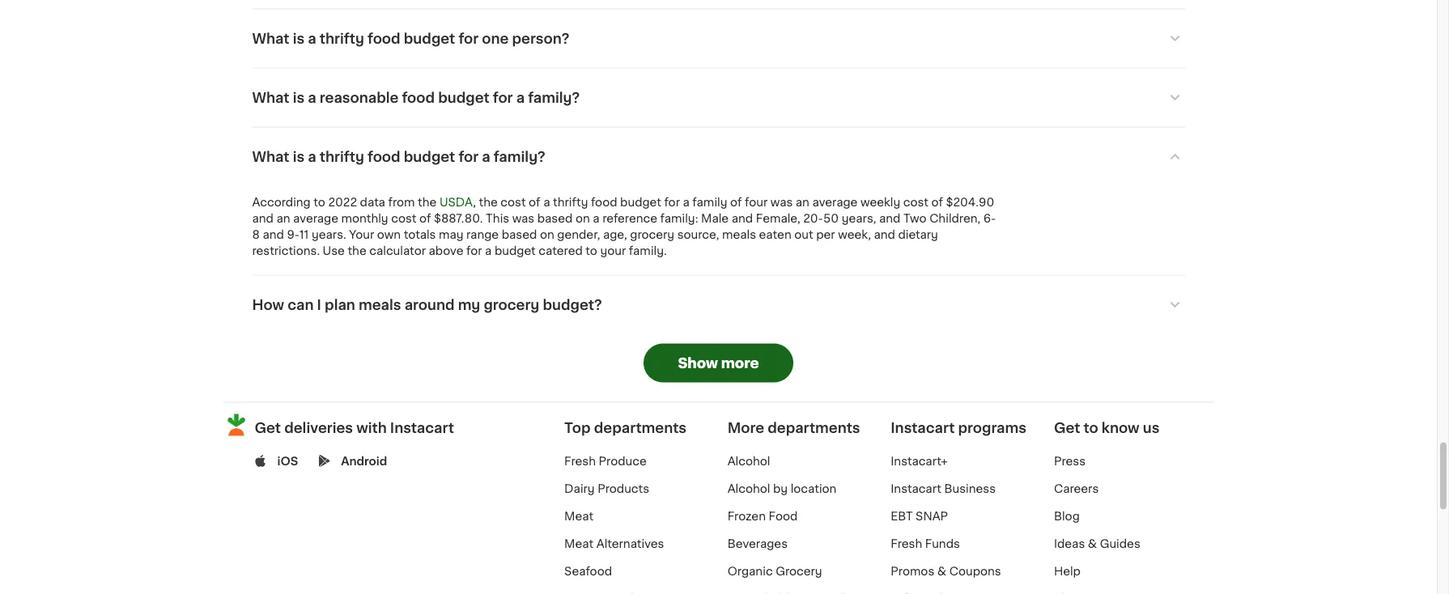 Task type: locate. For each thing, give the bounding box(es) containing it.
your
[[600, 245, 626, 257]]

on
[[576, 213, 590, 224], [540, 229, 554, 240]]

to down gender,
[[586, 245, 597, 257]]

careers link
[[1054, 483, 1099, 495]]

1 get from the left
[[255, 421, 281, 435]]

for left one
[[459, 32, 479, 46]]

0 vertical spatial alcohol
[[728, 456, 770, 467]]

is for what is a thrifty food budget for one person?
[[293, 32, 305, 46]]

0 vertical spatial meat
[[564, 511, 594, 522]]

1 vertical spatial &
[[938, 566, 947, 577]]

instacart up instacart+
[[891, 421, 955, 435]]

week,
[[838, 229, 871, 240]]

food inside , the cost of a thrifty food budget for a family of four was an average weekly cost of $204.90 and an average monthly cost of $887.80. this was based on a reference family: male and female, 20-50 years, and two children, 6- 8 and 9-11 years. your own totals may range based on gender, age, grocery source, meals eaten out per week, and dietary restrictions. use the calculator above for a budget catered to your family.
[[591, 197, 617, 208]]

get up press link
[[1054, 421, 1080, 435]]

what is a thrifty food budget for one person?
[[252, 32, 569, 46]]

the right the from
[[418, 197, 437, 208]]

1 vertical spatial average
[[293, 213, 338, 224]]

family? up this on the left top
[[494, 150, 545, 164]]

food up data
[[368, 150, 401, 164]]

0 vertical spatial based
[[537, 213, 573, 224]]

1 vertical spatial grocery
[[484, 298, 540, 312]]

0 vertical spatial an
[[796, 197, 810, 208]]

thrifty
[[320, 32, 364, 46], [320, 150, 364, 164], [553, 197, 588, 208]]

1 vertical spatial fresh
[[891, 538, 922, 550]]

fresh
[[564, 456, 596, 467], [891, 538, 922, 550]]

instacart down instacart+
[[891, 483, 942, 495]]

alcohol down more at the right of the page
[[728, 456, 770, 467]]

instacart for instacart business
[[891, 483, 942, 495]]

& down funds
[[938, 566, 947, 577]]

family?
[[528, 91, 580, 105], [494, 150, 545, 164]]

1 vertical spatial family?
[[494, 150, 545, 164]]

instacart right with
[[390, 421, 454, 435]]

&
[[1088, 538, 1097, 550], [938, 566, 947, 577]]

2 horizontal spatial cost
[[903, 197, 929, 208]]

instacart business link
[[891, 483, 996, 495]]

3 is from the top
[[293, 150, 305, 164]]

dairy products link
[[564, 483, 649, 495]]

alcohol down alcohol link at the bottom right of page
[[728, 483, 770, 495]]

food for what is a thrifty food budget for a family?
[[368, 150, 401, 164]]

1 horizontal spatial grocery
[[630, 229, 675, 240]]

with
[[356, 421, 387, 435]]

instacart+
[[891, 456, 948, 467]]

was up female,
[[771, 197, 793, 208]]

from
[[388, 197, 415, 208]]

0 vertical spatial thrifty
[[320, 32, 364, 46]]

2 vertical spatial is
[[293, 150, 305, 164]]

fresh up dairy
[[564, 456, 596, 467]]

3 what from the top
[[252, 150, 289, 164]]

1 is from the top
[[293, 32, 305, 46]]

2 vertical spatial to
[[1084, 421, 1099, 435]]

to left know
[[1084, 421, 1099, 435]]

fresh down ebt
[[891, 538, 922, 550]]

0 horizontal spatial fresh
[[564, 456, 596, 467]]

1 vertical spatial meals
[[359, 298, 401, 312]]

your
[[349, 229, 374, 240]]

thrifty up reasonable
[[320, 32, 364, 46]]

meals down male
[[722, 229, 756, 240]]

the
[[418, 197, 437, 208], [479, 197, 498, 208], [348, 245, 367, 257]]

0 vertical spatial meals
[[722, 229, 756, 240]]

1 horizontal spatial departments
[[768, 421, 860, 435]]

0 horizontal spatial grocery
[[484, 298, 540, 312]]

beverages
[[728, 538, 788, 550]]

on up gender,
[[576, 213, 590, 224]]

of left four
[[730, 197, 742, 208]]

fresh for fresh produce
[[564, 456, 596, 467]]

for
[[459, 32, 479, 46], [493, 91, 513, 105], [459, 150, 479, 164], [664, 197, 680, 208], [466, 245, 482, 257]]

budget up reference
[[620, 197, 661, 208]]

thrifty up gender,
[[553, 197, 588, 208]]

alcohol for alcohol link at the bottom right of page
[[728, 456, 770, 467]]

the down the "your"
[[348, 245, 367, 257]]

grocery right my
[[484, 298, 540, 312]]

to inside , the cost of a thrifty food budget for a family of four was an average weekly cost of $204.90 and an average monthly cost of $887.80. this was based on a reference family: male and female, 20-50 years, and two children, 6- 8 and 9-11 years. your own totals may range based on gender, age, grocery source, meals eaten out per week, and dietary restrictions. use the calculator above for a budget catered to your family.
[[586, 245, 597, 257]]

2 is from the top
[[293, 91, 305, 105]]

average up 50
[[813, 197, 858, 208]]

0 horizontal spatial &
[[938, 566, 947, 577]]

2 vertical spatial what
[[252, 150, 289, 164]]

reasonable
[[320, 91, 399, 105]]

& for ideas
[[1088, 538, 1097, 550]]

& for promos
[[938, 566, 947, 577]]

2 departments from the left
[[768, 421, 860, 435]]

2 what from the top
[[252, 91, 289, 105]]

and right 8
[[263, 229, 284, 240]]

food
[[368, 32, 401, 46], [402, 91, 435, 105], [368, 150, 401, 164], [591, 197, 617, 208]]

snap
[[916, 511, 948, 522]]

four
[[745, 197, 768, 208]]

1 vertical spatial alcohol
[[728, 483, 770, 495]]

what is a thrifty food budget for one person? button
[[252, 10, 1185, 68]]

get right instacart shopper app logo
[[255, 421, 281, 435]]

based down this on the left top
[[502, 229, 537, 240]]

i
[[317, 298, 321, 312]]

departments for more departments
[[768, 421, 860, 435]]

0 horizontal spatial get
[[255, 421, 281, 435]]

what
[[252, 32, 289, 46], [252, 91, 289, 105], [252, 150, 289, 164]]

meals
[[722, 229, 756, 240], [359, 298, 401, 312]]

fresh for fresh funds
[[891, 538, 922, 550]]

0 vertical spatial on
[[576, 213, 590, 224]]

years,
[[842, 213, 876, 224]]

1 vertical spatial an
[[276, 213, 290, 224]]

cost
[[501, 197, 526, 208], [903, 197, 929, 208], [391, 213, 417, 224]]

2 meat from the top
[[564, 538, 594, 550]]

ios link
[[277, 453, 298, 470]]

family.
[[629, 245, 667, 257]]

meals right plan
[[359, 298, 401, 312]]

get deliveries with instacart
[[255, 421, 454, 435]]

how
[[252, 298, 284, 312]]

1 vertical spatial to
[[586, 245, 597, 257]]

0 vertical spatial was
[[771, 197, 793, 208]]

budget down one
[[438, 91, 490, 105]]

get for get to know us
[[1054, 421, 1080, 435]]

thrifty inside what is a thrifty food budget for one person? dropdown button
[[320, 32, 364, 46]]

per
[[816, 229, 835, 240]]

top
[[564, 421, 591, 435]]

1 horizontal spatial on
[[576, 213, 590, 224]]

0 horizontal spatial to
[[314, 197, 325, 208]]

cost up 'two'
[[903, 197, 929, 208]]

0 vertical spatial &
[[1088, 538, 1097, 550]]

1 vertical spatial on
[[540, 229, 554, 240]]

for down range
[[466, 245, 482, 257]]

budget up "usda" "link"
[[404, 150, 455, 164]]

2 vertical spatial thrifty
[[553, 197, 588, 208]]

1 horizontal spatial to
[[586, 245, 597, 257]]

1 vertical spatial thrifty
[[320, 150, 364, 164]]

show more
[[678, 357, 759, 370]]

1 meat from the top
[[564, 511, 594, 522]]

food right reasonable
[[402, 91, 435, 105]]

0 horizontal spatial departments
[[594, 421, 687, 435]]

what is a reasonable food budget for a family?
[[252, 91, 580, 105]]

1 horizontal spatial &
[[1088, 538, 1097, 550]]

budget
[[404, 32, 455, 46], [438, 91, 490, 105], [404, 150, 455, 164], [620, 197, 661, 208], [495, 245, 536, 257]]

budget for what is a thrifty food budget for one person?
[[404, 32, 455, 46]]

$204.90
[[946, 197, 995, 208]]

grocery inside dropdown button
[[484, 298, 540, 312]]

thrifty for what is a thrifty food budget for one person?
[[320, 32, 364, 46]]

for up family:
[[664, 197, 680, 208]]

meat down dairy
[[564, 511, 594, 522]]

20-
[[803, 213, 824, 224]]

to
[[314, 197, 325, 208], [586, 245, 597, 257], [1084, 421, 1099, 435]]

departments up produce
[[594, 421, 687, 435]]

family? for what is a reasonable food budget for a family?
[[528, 91, 580, 105]]

of up "totals"
[[419, 213, 431, 224]]

grocery
[[630, 229, 675, 240], [484, 298, 540, 312]]

meat alternatives
[[564, 538, 664, 550]]

1 vertical spatial based
[[502, 229, 537, 240]]

for down one
[[493, 91, 513, 105]]

ideas & guides
[[1054, 538, 1141, 550]]

1 horizontal spatial was
[[771, 197, 793, 208]]

instacart shopper app logo image
[[223, 412, 250, 439]]

0 vertical spatial fresh
[[564, 456, 596, 467]]

2 alcohol from the top
[[728, 483, 770, 495]]

what is a reasonable food budget for a family? button
[[252, 69, 1185, 127]]

& right ideas
[[1088, 538, 1097, 550]]

food up reasonable
[[368, 32, 401, 46]]

meat down meat link
[[564, 538, 594, 550]]

meat for meat alternatives
[[564, 538, 594, 550]]

get
[[255, 421, 281, 435], [1054, 421, 1080, 435]]

thrifty inside what is a thrifty food budget for a family? dropdown button
[[320, 150, 364, 164]]

one
[[482, 32, 509, 46]]

and
[[252, 213, 274, 224], [732, 213, 753, 224], [879, 213, 901, 224], [263, 229, 284, 240], [874, 229, 895, 240]]

female,
[[756, 213, 801, 224]]

food up reference
[[591, 197, 617, 208]]

for for what is a reasonable food budget for a family?
[[493, 91, 513, 105]]

an down according
[[276, 213, 290, 224]]

cost up this on the left top
[[501, 197, 526, 208]]

0 horizontal spatial meals
[[359, 298, 401, 312]]

0 vertical spatial what
[[252, 32, 289, 46]]

organic grocery link
[[728, 566, 822, 577]]

show
[[678, 357, 718, 370]]

1 horizontal spatial fresh
[[891, 538, 922, 550]]

my
[[458, 298, 480, 312]]

1 horizontal spatial get
[[1054, 421, 1080, 435]]

the right , on the top of page
[[479, 197, 498, 208]]

1 vertical spatial meat
[[564, 538, 594, 550]]

1 vertical spatial is
[[293, 91, 305, 105]]

male
[[701, 213, 729, 224]]

0 horizontal spatial the
[[348, 245, 367, 257]]

1 alcohol from the top
[[728, 456, 770, 467]]

1 what from the top
[[252, 32, 289, 46]]

0 vertical spatial family?
[[528, 91, 580, 105]]

0 vertical spatial to
[[314, 197, 325, 208]]

press link
[[1054, 456, 1086, 467]]

grocery up family.
[[630, 229, 675, 240]]

0 vertical spatial grocery
[[630, 229, 675, 240]]

to left the 2022
[[314, 197, 325, 208]]

of
[[529, 197, 541, 208], [730, 197, 742, 208], [932, 197, 943, 208], [419, 213, 431, 224]]

1 vertical spatial was
[[512, 213, 535, 224]]

8
[[252, 229, 260, 240]]

2 horizontal spatial to
[[1084, 421, 1099, 435]]

usda
[[440, 197, 473, 208]]

1 vertical spatial what
[[252, 91, 289, 105]]

grocery
[[776, 566, 822, 577]]

departments up location
[[768, 421, 860, 435]]

promos
[[891, 566, 935, 577]]

2 horizontal spatial the
[[479, 197, 498, 208]]

to for get
[[1084, 421, 1099, 435]]

0 vertical spatial is
[[293, 32, 305, 46]]

what for what is a thrifty food budget for one person?
[[252, 32, 289, 46]]

average up 11
[[293, 213, 338, 224]]

family? for what is a thrifty food budget for a family?
[[494, 150, 545, 164]]

1 horizontal spatial meals
[[722, 229, 756, 240]]

more
[[721, 357, 759, 370]]

based up gender,
[[537, 213, 573, 224]]

cost down the from
[[391, 213, 417, 224]]

0 vertical spatial average
[[813, 197, 858, 208]]

2 get from the left
[[1054, 421, 1080, 435]]

an up 20-
[[796, 197, 810, 208]]

budget up what is a reasonable food budget for a family? at the left
[[404, 32, 455, 46]]

instacart programs
[[891, 421, 1027, 435]]

instacart business
[[891, 483, 996, 495]]

was
[[771, 197, 793, 208], [512, 213, 535, 224]]

1 departments from the left
[[594, 421, 687, 435]]

for up , on the top of page
[[459, 150, 479, 164]]

on up catered
[[540, 229, 554, 240]]

meat link
[[564, 511, 594, 522]]

alcohol by location
[[728, 483, 837, 495]]

was right this on the left top
[[512, 213, 535, 224]]

family? down person?
[[528, 91, 580, 105]]

alcohol for alcohol by location
[[728, 483, 770, 495]]

thrifty up the 2022
[[320, 150, 364, 164]]



Task type: vqa. For each thing, say whether or not it's contained in the screenshot.


Task type: describe. For each thing, give the bounding box(es) containing it.
meals inside dropdown button
[[359, 298, 401, 312]]

blog link
[[1054, 511, 1080, 522]]

can
[[288, 298, 314, 312]]

is for what is a reasonable food budget for a family?
[[293, 91, 305, 105]]

dietary
[[898, 229, 938, 240]]

gender,
[[557, 229, 600, 240]]

weekly
[[861, 197, 901, 208]]

fresh funds link
[[891, 538, 960, 550]]

family
[[693, 197, 727, 208]]

ebt
[[891, 511, 913, 522]]

1 horizontal spatial cost
[[501, 197, 526, 208]]

may
[[439, 229, 464, 240]]

blog
[[1054, 511, 1080, 522]]

ios app store logo image
[[255, 455, 267, 468]]

11
[[299, 229, 309, 240]]

organic grocery
[[728, 566, 822, 577]]

$887.80.
[[434, 213, 483, 224]]

android play store logo image
[[318, 455, 331, 468]]

thrifty for what is a thrifty food budget for a family?
[[320, 150, 364, 164]]

,
[[473, 197, 476, 208]]

promos & coupons
[[891, 566, 1001, 577]]

deliveries
[[284, 421, 353, 435]]

get to know us
[[1054, 421, 1160, 435]]

budget for what is a thrifty food budget for a family?
[[404, 150, 455, 164]]

source,
[[677, 229, 719, 240]]

and down weekly at top
[[879, 213, 901, 224]]

fresh produce
[[564, 456, 647, 467]]

frozen
[[728, 511, 766, 522]]

range
[[466, 229, 499, 240]]

and down four
[[732, 213, 753, 224]]

help
[[1054, 566, 1081, 577]]

by
[[773, 483, 788, 495]]

two
[[904, 213, 927, 224]]

food for what is a reasonable food budget for a family?
[[402, 91, 435, 105]]

what is a thrifty food budget for a family? button
[[252, 128, 1185, 186]]

get for get deliveries with instacart
[[255, 421, 281, 435]]

is for what is a thrifty food budget for a family?
[[293, 150, 305, 164]]

2022
[[328, 197, 357, 208]]

above
[[429, 245, 464, 257]]

programs
[[958, 421, 1027, 435]]

0 horizontal spatial cost
[[391, 213, 417, 224]]

more departments
[[728, 421, 860, 435]]

1 horizontal spatial the
[[418, 197, 437, 208]]

use
[[323, 245, 345, 257]]

beverages link
[[728, 538, 788, 550]]

seafood link
[[564, 566, 612, 577]]

family:
[[660, 213, 698, 224]]

0 horizontal spatial average
[[293, 213, 338, 224]]

produce
[[599, 456, 647, 467]]

food
[[769, 511, 798, 522]]

ideas & guides link
[[1054, 538, 1141, 550]]

restrictions.
[[252, 245, 320, 257]]

food for what is a thrifty food budget for one person?
[[368, 32, 401, 46]]

1 horizontal spatial average
[[813, 197, 858, 208]]

0 horizontal spatial on
[[540, 229, 554, 240]]

this
[[486, 213, 509, 224]]

budget down range
[[495, 245, 536, 257]]

business
[[944, 483, 996, 495]]

eaten
[[759, 229, 792, 240]]

android link
[[341, 453, 387, 470]]

what for what is a reasonable food budget for a family?
[[252, 91, 289, 105]]

person?
[[512, 32, 569, 46]]

data
[[360, 197, 385, 208]]

meat for meat link
[[564, 511, 594, 522]]

android
[[341, 456, 387, 467]]

dairy
[[564, 483, 595, 495]]

us
[[1143, 421, 1160, 435]]

guides
[[1100, 538, 1141, 550]]

help link
[[1054, 566, 1081, 577]]

careers
[[1054, 483, 1099, 495]]

according
[[252, 197, 311, 208]]

6-
[[984, 213, 996, 224]]

of up catered
[[529, 197, 541, 208]]

9-
[[287, 229, 299, 240]]

funds
[[925, 538, 960, 550]]

seafood
[[564, 566, 612, 577]]

to for according
[[314, 197, 325, 208]]

ios
[[277, 456, 298, 467]]

plan
[[325, 298, 355, 312]]

out
[[795, 229, 813, 240]]

ebt snap
[[891, 511, 948, 522]]

alternatives
[[597, 538, 664, 550]]

for for what is a thrifty food budget for one person?
[[459, 32, 479, 46]]

usda link
[[440, 197, 473, 208]]

reference
[[603, 213, 657, 224]]

know
[[1102, 421, 1140, 435]]

grocery inside , the cost of a thrifty food budget for a family of four was an average weekly cost of $204.90 and an average monthly cost of $887.80. this was based on a reference family: male and female, 20-50 years, and two children, 6- 8 and 9-11 years. your own totals may range based on gender, age, grocery source, meals eaten out per week, and dietary restrictions. use the calculator above for a budget catered to your family.
[[630, 229, 675, 240]]

50
[[824, 213, 839, 224]]

dairy products
[[564, 483, 649, 495]]

what is a thrifty food budget for a family?
[[252, 150, 545, 164]]

0 horizontal spatial was
[[512, 213, 535, 224]]

thrifty inside , the cost of a thrifty food budget for a family of four was an average weekly cost of $204.90 and an average monthly cost of $887.80. this was based on a reference family: male and female, 20-50 years, and two children, 6- 8 and 9-11 years. your own totals may range based on gender, age, grocery source, meals eaten out per week, and dietary restrictions. use the calculator above for a budget catered to your family.
[[553, 197, 588, 208]]

meat alternatives link
[[564, 538, 664, 550]]

more
[[728, 421, 764, 435]]

departments for top departments
[[594, 421, 687, 435]]

instacart+ link
[[891, 456, 948, 467]]

0 horizontal spatial an
[[276, 213, 290, 224]]

frozen food
[[728, 511, 798, 522]]

years.
[[312, 229, 346, 240]]

budget?
[[543, 298, 602, 312]]

and right week,
[[874, 229, 895, 240]]

budget for what is a reasonable food budget for a family?
[[438, 91, 490, 105]]

1 horizontal spatial an
[[796, 197, 810, 208]]

alcohol by location link
[[728, 483, 837, 495]]

fresh produce link
[[564, 456, 647, 467]]

instacart for instacart programs
[[891, 421, 955, 435]]

top departments
[[564, 421, 687, 435]]

and up 8
[[252, 213, 274, 224]]

show more button
[[644, 344, 794, 383]]

, the cost of a thrifty food budget for a family of four was an average weekly cost of $204.90 and an average monthly cost of $887.80. this was based on a reference family: male and female, 20-50 years, and two children, 6- 8 and 9-11 years. your own totals may range based on gender, age, grocery source, meals eaten out per week, and dietary restrictions. use the calculator above for a budget catered to your family.
[[252, 197, 997, 257]]

for for what is a thrifty food budget for a family?
[[459, 150, 479, 164]]

frozen food link
[[728, 511, 798, 522]]

meals inside , the cost of a thrifty food budget for a family of four was an average weekly cost of $204.90 and an average monthly cost of $887.80. this was based on a reference family: male and female, 20-50 years, and two children, 6- 8 and 9-11 years. your own totals may range based on gender, age, grocery source, meals eaten out per week, and dietary restrictions. use the calculator above for a budget catered to your family.
[[722, 229, 756, 240]]

own
[[377, 229, 401, 240]]

promos & coupons link
[[891, 566, 1001, 577]]

what for what is a thrifty food budget for a family?
[[252, 150, 289, 164]]

around
[[405, 298, 455, 312]]

catered
[[539, 245, 583, 257]]

of up "children,"
[[932, 197, 943, 208]]



